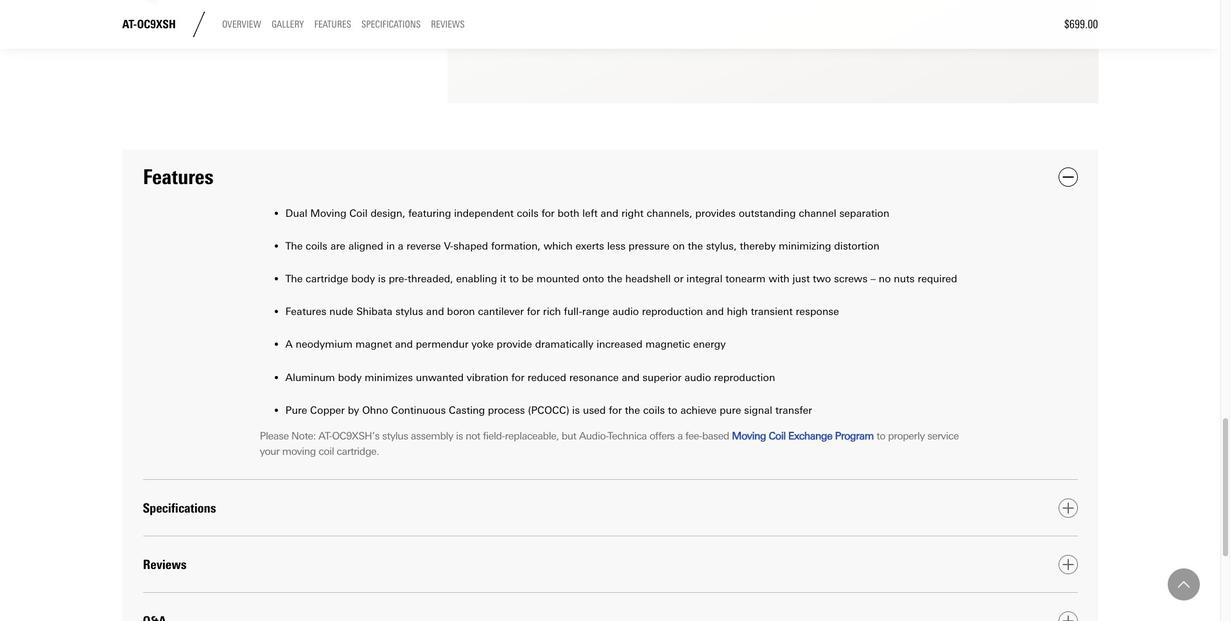 Task type: describe. For each thing, give the bounding box(es) containing it.
continuous
[[391, 404, 446, 417]]

to inside to properly service your moving coil cartridge.
[[877, 430, 885, 443]]

with
[[769, 273, 790, 285]]

aluminum
[[285, 371, 335, 384]]

cartridge.
[[337, 445, 379, 458]]

distortion
[[834, 240, 880, 252]]

by
[[348, 404, 359, 417]]

$699.00
[[1064, 17, 1098, 31]]

independent
[[454, 207, 514, 219]]

0 vertical spatial reviews
[[431, 19, 465, 30]]

increased
[[597, 339, 643, 351]]

be
[[522, 273, 534, 285]]

not
[[466, 430, 480, 443]]

both
[[558, 207, 579, 219]]

in
[[386, 240, 395, 252]]

reduced
[[528, 371, 566, 384]]

two
[[813, 273, 831, 285]]

0 vertical spatial moving
[[310, 207, 346, 219]]

transient
[[751, 306, 793, 318]]

for left rich
[[527, 306, 540, 318]]

a neodymium magnet and permendur yoke provide dramatically increased magnetic energy
[[285, 339, 726, 351]]

full-
[[564, 306, 582, 318]]

0 horizontal spatial the
[[607, 273, 622, 285]]

1 vertical spatial stylus
[[382, 430, 408, 443]]

properly
[[888, 430, 925, 443]]

1 horizontal spatial coil
[[769, 430, 786, 443]]

required
[[918, 273, 957, 285]]

pure copper by ohno continuous casting process (pcocc) is used for the coils to achieve pure signal transfer
[[285, 404, 812, 417]]

at-oc9xsh
[[122, 17, 176, 31]]

0 horizontal spatial specifications
[[143, 501, 216, 516]]

plus image for specifications
[[1062, 502, 1074, 514]]

dramatically
[[535, 339, 594, 351]]

nude
[[329, 306, 353, 318]]

are
[[330, 240, 345, 252]]

1 horizontal spatial to
[[668, 404, 678, 417]]

mounted
[[537, 273, 580, 285]]

0 vertical spatial stylus
[[395, 306, 423, 318]]

neodymium
[[296, 339, 353, 351]]

audio-
[[579, 430, 608, 443]]

cartridge
[[306, 273, 348, 285]]

pure
[[720, 404, 741, 417]]

exchange
[[788, 430, 832, 443]]

minimizing
[[779, 240, 831, 252]]

field-
[[483, 430, 505, 443]]

enabling
[[456, 273, 497, 285]]

please
[[260, 430, 289, 443]]

onto
[[582, 273, 604, 285]]

1 vertical spatial is
[[572, 404, 580, 417]]

service
[[927, 430, 959, 443]]

pressure
[[629, 240, 670, 252]]

dual
[[285, 207, 307, 219]]

separation
[[839, 207, 890, 219]]

boron
[[447, 306, 475, 318]]

shibata
[[356, 306, 392, 318]]

1 horizontal spatial reproduction
[[714, 371, 775, 384]]

the coils are aligned in a reverse v-shaped formation, which exerts less pressure on the stylus, thereby minimizing distortion
[[285, 240, 880, 252]]

a
[[285, 339, 293, 351]]

0 horizontal spatial a
[[398, 240, 404, 252]]

1 vertical spatial reviews
[[143, 557, 187, 572]]

channel
[[799, 207, 836, 219]]

copper
[[310, 404, 345, 417]]

outstanding
[[739, 207, 796, 219]]

1 vertical spatial body
[[338, 371, 362, 384]]

it
[[500, 273, 506, 285]]

pure
[[285, 404, 307, 417]]

energy
[[693, 339, 726, 351]]

aluminum body minimizes unwanted vibration for reduced resonance and superior audio reproduction
[[285, 371, 775, 384]]

process
[[488, 404, 525, 417]]

for right the "used"
[[609, 404, 622, 417]]

the for the coils are aligned in a reverse v-shaped formation, which exerts less pressure on the stylus, thereby minimizing distortion
[[285, 240, 303, 252]]

overview
[[222, 19, 261, 30]]

and left high
[[706, 306, 724, 318]]

minimizes
[[365, 371, 413, 384]]

provides
[[695, 207, 736, 219]]

no
[[879, 273, 891, 285]]

and left superior at the bottom of the page
[[622, 371, 640, 384]]

offers
[[650, 430, 675, 443]]

technica
[[608, 430, 647, 443]]

gallery
[[272, 19, 304, 30]]

rich
[[543, 306, 561, 318]]

channels,
[[647, 207, 692, 219]]

threaded,
[[408, 273, 453, 285]]

replaceable,
[[505, 430, 559, 443]]

nuts
[[894, 273, 915, 285]]

response
[[796, 306, 839, 318]]

exerts
[[576, 240, 604, 252]]

1 horizontal spatial the
[[625, 404, 640, 417]]

oc9xsh
[[137, 17, 176, 31]]

0 vertical spatial is
[[378, 273, 386, 285]]

1 horizontal spatial moving
[[732, 430, 766, 443]]

(pcocc)
[[528, 404, 569, 417]]

range
[[582, 306, 610, 318]]

casting
[[449, 404, 485, 417]]

assembly
[[411, 430, 453, 443]]

but
[[562, 430, 576, 443]]

formation,
[[491, 240, 541, 252]]

0 vertical spatial specifications
[[361, 19, 421, 30]]

and right magnet
[[395, 339, 413, 351]]

0 horizontal spatial audio
[[612, 306, 639, 318]]



Task type: locate. For each thing, give the bounding box(es) containing it.
1 horizontal spatial is
[[456, 430, 463, 443]]

pre-
[[389, 273, 408, 285]]

used
[[583, 404, 606, 417]]

features nude shibata stylus and boron cantilever for rich full-range audio reproduction and high transient response
[[285, 306, 839, 318]]

0 vertical spatial reproduction
[[642, 306, 703, 318]]

minus image
[[1062, 171, 1074, 183]]

a
[[398, 240, 404, 252], [677, 430, 683, 443]]

0 vertical spatial coils
[[517, 207, 539, 219]]

featuring
[[408, 207, 451, 219]]

specifications
[[361, 19, 421, 30], [143, 501, 216, 516]]

plus image
[[1062, 615, 1074, 622]]

note:
[[291, 430, 316, 443]]

coil
[[349, 207, 368, 219], [769, 430, 786, 443]]

is left the "used"
[[572, 404, 580, 417]]

1 vertical spatial the
[[607, 273, 622, 285]]

based
[[702, 430, 729, 443]]

and
[[601, 207, 619, 219], [426, 306, 444, 318], [706, 306, 724, 318], [395, 339, 413, 351], [622, 371, 640, 384]]

reviews
[[431, 19, 465, 30], [143, 557, 187, 572]]

1 horizontal spatial coils
[[517, 207, 539, 219]]

less
[[607, 240, 626, 252]]

1 the from the top
[[285, 240, 303, 252]]

divider line image
[[186, 12, 212, 37]]

1 vertical spatial features
[[143, 164, 214, 189]]

high
[[727, 306, 748, 318]]

permendur
[[416, 339, 468, 351]]

screws
[[834, 273, 868, 285]]

the cartridge body is pre-threaded, enabling it to be mounted onto the headshell or integral tonearm with just two screws – no nuts required
[[285, 273, 957, 285]]

2 vertical spatial to
[[877, 430, 885, 443]]

left
[[582, 207, 598, 219]]

v-
[[444, 240, 453, 252]]

is left pre-
[[378, 273, 386, 285]]

1 product photo image from the left
[[122, 0, 448, 103]]

body
[[351, 273, 375, 285], [338, 371, 362, 384]]

the for the cartridge body is pre-threaded, enabling it to be mounted onto the headshell or integral tonearm with just two screws – no nuts required
[[285, 273, 303, 285]]

achieve
[[681, 404, 717, 417]]

on
[[673, 240, 685, 252]]

coil left the design,
[[349, 207, 368, 219]]

reproduction up "signal"
[[714, 371, 775, 384]]

for
[[542, 207, 555, 219], [527, 306, 540, 318], [511, 371, 525, 384], [609, 404, 622, 417]]

product photo image
[[122, 0, 448, 103], [448, 0, 1098, 103]]

and left boron
[[426, 306, 444, 318]]

coil
[[319, 445, 334, 458]]

1 vertical spatial coils
[[306, 240, 327, 252]]

1 plus image from the top
[[1062, 502, 1074, 514]]

1 vertical spatial to
[[668, 404, 678, 417]]

at-
[[122, 17, 137, 31], [318, 430, 332, 443]]

2 product photo image from the left
[[448, 0, 1098, 103]]

2 vertical spatial is
[[456, 430, 463, 443]]

plus image for reviews
[[1062, 559, 1074, 570]]

2 horizontal spatial coils
[[643, 404, 665, 417]]

or
[[674, 273, 684, 285]]

1 horizontal spatial specifications
[[361, 19, 421, 30]]

for left both
[[542, 207, 555, 219]]

plus image
[[1062, 502, 1074, 514], [1062, 559, 1074, 570]]

to left achieve
[[668, 404, 678, 417]]

0 vertical spatial plus image
[[1062, 502, 1074, 514]]

just
[[793, 273, 810, 285]]

0 horizontal spatial at-
[[122, 17, 137, 31]]

1 vertical spatial coil
[[769, 430, 786, 443]]

0 horizontal spatial is
[[378, 273, 386, 285]]

oc9xsh's
[[332, 430, 380, 443]]

0 vertical spatial coil
[[349, 207, 368, 219]]

reverse
[[407, 240, 441, 252]]

0 vertical spatial the
[[688, 240, 703, 252]]

superior
[[643, 371, 682, 384]]

the down dual on the top of page
[[285, 240, 303, 252]]

integral
[[687, 273, 723, 285]]

2 vertical spatial the
[[625, 404, 640, 417]]

fee-
[[685, 430, 702, 443]]

stylus
[[395, 306, 423, 318], [382, 430, 408, 443]]

0 horizontal spatial coils
[[306, 240, 327, 252]]

stylus down ohno
[[382, 430, 408, 443]]

features
[[314, 19, 351, 30], [143, 164, 214, 189], [285, 306, 326, 318]]

2 horizontal spatial the
[[688, 240, 703, 252]]

aligned
[[348, 240, 383, 252]]

2 vertical spatial coils
[[643, 404, 665, 417]]

0 vertical spatial to
[[509, 273, 519, 285]]

for left reduced
[[511, 371, 525, 384]]

1 horizontal spatial a
[[677, 430, 683, 443]]

the up technica
[[625, 404, 640, 417]]

1 horizontal spatial audio
[[685, 371, 711, 384]]

the right 'on'
[[688, 240, 703, 252]]

your
[[260, 445, 280, 458]]

1 vertical spatial the
[[285, 273, 303, 285]]

0 horizontal spatial to
[[509, 273, 519, 285]]

to right it
[[509, 273, 519, 285]]

0 horizontal spatial coil
[[349, 207, 368, 219]]

–
[[871, 273, 876, 285]]

coils
[[517, 207, 539, 219], [306, 240, 327, 252], [643, 404, 665, 417]]

unwanted
[[416, 371, 464, 384]]

a right in at the left of the page
[[398, 240, 404, 252]]

tonearm
[[726, 273, 766, 285]]

coil down transfer at the bottom right of the page
[[769, 430, 786, 443]]

body down aligned
[[351, 273, 375, 285]]

the
[[285, 240, 303, 252], [285, 273, 303, 285]]

coils up formation,
[[517, 207, 539, 219]]

magnetic
[[646, 339, 690, 351]]

arrow up image
[[1178, 579, 1190, 591]]

provide
[[497, 339, 532, 351]]

0 vertical spatial the
[[285, 240, 303, 252]]

0 horizontal spatial moving
[[310, 207, 346, 219]]

coils up offers at the bottom right
[[643, 404, 665, 417]]

signal
[[744, 404, 772, 417]]

to left properly
[[877, 430, 885, 443]]

dual moving coil design, featuring independent coils for both left and right channels, provides outstanding channel separation
[[285, 207, 890, 219]]

2 the from the top
[[285, 273, 303, 285]]

moving right dual on the top of page
[[310, 207, 346, 219]]

1 horizontal spatial at-
[[318, 430, 332, 443]]

0 vertical spatial at-
[[122, 17, 137, 31]]

please note: at-oc9xsh's stylus assembly is not field-replaceable, but audio-technica offers a fee-based moving coil exchange program
[[260, 430, 874, 443]]

1 vertical spatial audio
[[685, 371, 711, 384]]

and right left
[[601, 207, 619, 219]]

0 horizontal spatial reviews
[[143, 557, 187, 572]]

reproduction
[[642, 306, 703, 318], [714, 371, 775, 384]]

transfer
[[775, 404, 812, 417]]

vibration
[[467, 371, 508, 384]]

program
[[835, 430, 874, 443]]

audio up achieve
[[685, 371, 711, 384]]

moving down "signal"
[[732, 430, 766, 443]]

headshell
[[625, 273, 671, 285]]

cantilever
[[478, 306, 524, 318]]

1 vertical spatial plus image
[[1062, 559, 1074, 570]]

0 vertical spatial audio
[[612, 306, 639, 318]]

the right the onto
[[607, 273, 622, 285]]

1 vertical spatial reproduction
[[714, 371, 775, 384]]

ohno
[[362, 404, 388, 417]]

2 plus image from the top
[[1062, 559, 1074, 570]]

2 horizontal spatial to
[[877, 430, 885, 443]]

body up "by"
[[338, 371, 362, 384]]

stylus down pre-
[[395, 306, 423, 318]]

to properly service your moving coil cartridge.
[[260, 430, 959, 458]]

2 horizontal spatial is
[[572, 404, 580, 417]]

magnet
[[356, 339, 392, 351]]

1 vertical spatial moving
[[732, 430, 766, 443]]

1 horizontal spatial reviews
[[431, 19, 465, 30]]

is left not at the left bottom
[[456, 430, 463, 443]]

1 vertical spatial at-
[[318, 430, 332, 443]]

design,
[[371, 207, 405, 219]]

0 vertical spatial features
[[314, 19, 351, 30]]

1 vertical spatial specifications
[[143, 501, 216, 516]]

stylus,
[[706, 240, 737, 252]]

2 vertical spatial features
[[285, 306, 326, 318]]

0 vertical spatial body
[[351, 273, 375, 285]]

0 horizontal spatial reproduction
[[642, 306, 703, 318]]

resonance
[[569, 371, 619, 384]]

reproduction up magnetic
[[642, 306, 703, 318]]

audio right range
[[612, 306, 639, 318]]

which
[[544, 240, 573, 252]]

the left cartridge
[[285, 273, 303, 285]]

coils left the are
[[306, 240, 327, 252]]

a left fee-
[[677, 430, 683, 443]]

1 vertical spatial a
[[677, 430, 683, 443]]

0 vertical spatial a
[[398, 240, 404, 252]]



Task type: vqa. For each thing, say whether or not it's contained in the screenshot.
your
yes



